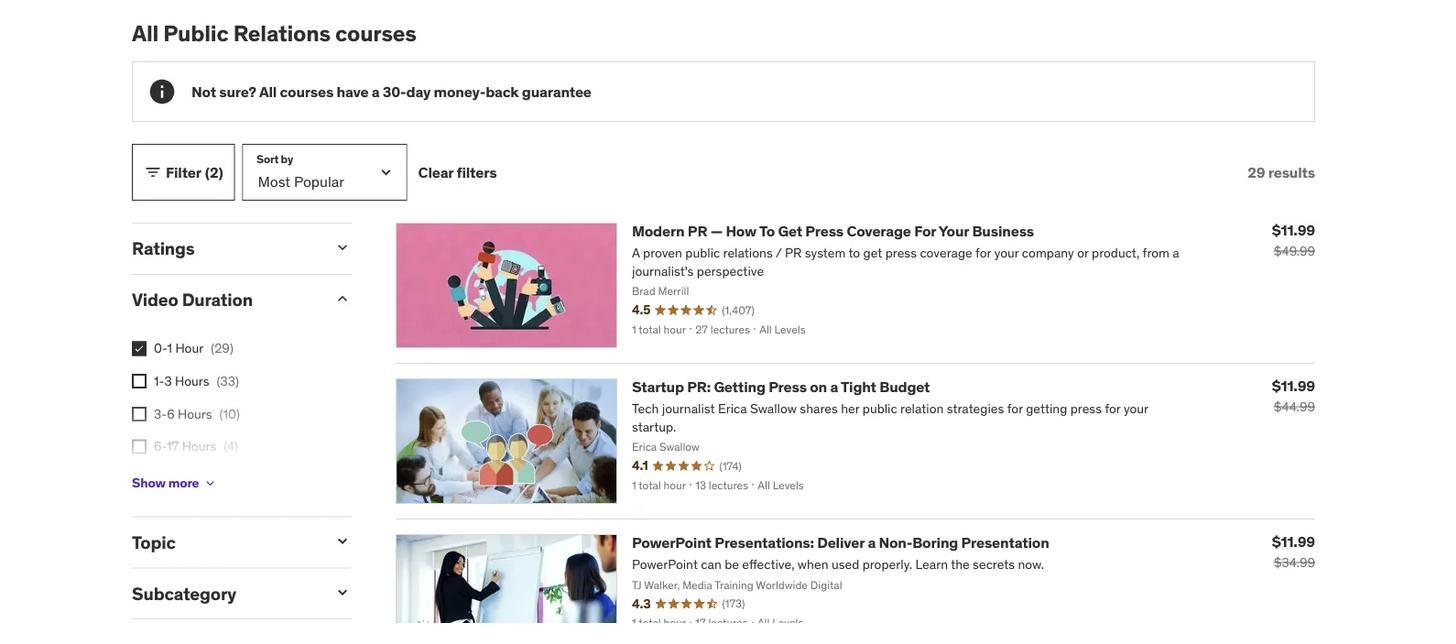 Task type: describe. For each thing, give the bounding box(es) containing it.
subcategory
[[132, 582, 236, 604]]

coverage
[[847, 222, 911, 241]]

sure?
[[219, 82, 256, 101]]

modern pr — how to get press coverage for your business
[[632, 222, 1034, 241]]

all public relations courses
[[132, 19, 417, 47]]

filters
[[457, 163, 497, 181]]

have
[[337, 82, 369, 101]]

xsmall image for 3-
[[132, 407, 147, 421]]

0 vertical spatial press
[[806, 222, 844, 241]]

$11.99 for startup pr: getting press on a tight budget
[[1272, 376, 1316, 395]]

clear filters
[[418, 163, 497, 181]]

29 results
[[1248, 163, 1316, 181]]

presentation
[[962, 533, 1050, 552]]

(29)
[[211, 340, 234, 357]]

29
[[1248, 163, 1266, 181]]

29 results status
[[1248, 163, 1316, 181]]

1-
[[154, 373, 164, 389]]

show more button
[[132, 465, 217, 502]]

courses for relations
[[335, 19, 417, 47]]

subcategory button
[[132, 582, 319, 604]]

boring
[[913, 533, 959, 552]]

deliver
[[817, 533, 865, 552]]

filter
[[166, 163, 201, 181]]

your
[[939, 222, 969, 241]]

how
[[726, 222, 757, 241]]

startup pr: getting press on a tight budget link
[[632, 378, 930, 396]]

17+
[[154, 471, 174, 487]]

business
[[972, 222, 1034, 241]]

$11.99 $49.99
[[1272, 220, 1316, 259]]

6-
[[154, 438, 167, 454]]

courses for all
[[280, 82, 334, 101]]

hours for 3-6 hours
[[178, 405, 212, 422]]

(33)
[[217, 373, 239, 389]]

3-6 hours (10)
[[154, 405, 240, 422]]

for
[[915, 222, 936, 241]]

$11.99 for powerpoint presentations: deliver a non-boring presentation
[[1272, 532, 1316, 551]]

powerpoint presentations: deliver a non-boring presentation link
[[632, 533, 1050, 552]]

modern pr — how to get press coverage for your business link
[[632, 222, 1034, 241]]

topic button
[[132, 531, 319, 553]]

clear filters button
[[418, 144, 497, 201]]

hours for 1-3 hours
[[175, 373, 209, 389]]

not
[[191, 82, 216, 101]]

modern
[[632, 222, 685, 241]]

filter (2)
[[166, 163, 223, 181]]

1-3 hours (33)
[[154, 373, 239, 389]]

(10)
[[220, 405, 240, 422]]

1 vertical spatial press
[[769, 378, 807, 396]]

0 vertical spatial all
[[132, 19, 159, 47]]

small image for subcategory
[[334, 583, 352, 601]]

0-1 hour (29)
[[154, 340, 234, 357]]

ratings
[[132, 237, 195, 259]]

pr
[[688, 222, 708, 241]]

duration
[[182, 288, 253, 310]]

xsmall image for 0-
[[132, 341, 147, 356]]

more
[[168, 475, 199, 491]]

xsmall image for 6-
[[132, 439, 147, 454]]

(2)
[[205, 163, 223, 181]]



Task type: vqa. For each thing, say whether or not it's contained in the screenshot.
filters
yes



Task type: locate. For each thing, give the bounding box(es) containing it.
hour
[[175, 340, 204, 357]]

getting
[[714, 378, 766, 396]]

3-
[[154, 405, 167, 422]]

tight
[[841, 378, 877, 396]]

results
[[1269, 163, 1316, 181]]

small image
[[334, 238, 352, 257], [334, 532, 352, 550], [334, 583, 352, 601]]

back
[[486, 82, 519, 101]]

guarantee
[[522, 82, 592, 101]]

startup
[[632, 378, 684, 396]]

relations
[[233, 19, 331, 47]]

2 vertical spatial $11.99
[[1272, 532, 1316, 551]]

xsmall image left 1-
[[132, 374, 147, 389]]

hours right 3
[[175, 373, 209, 389]]

$11.99 up $49.99
[[1272, 220, 1316, 239]]

show more
[[132, 475, 199, 491]]

pr:
[[687, 378, 711, 396]]

courses
[[335, 19, 417, 47], [280, 82, 334, 101]]

xsmall image
[[132, 341, 147, 356], [132, 374, 147, 389], [132, 407, 147, 421], [132, 439, 147, 454], [203, 476, 217, 491]]

press
[[806, 222, 844, 241], [769, 378, 807, 396]]

hours right 6
[[178, 405, 212, 422]]

1 vertical spatial small image
[[334, 289, 352, 308]]

ratings button
[[132, 237, 319, 259]]

3
[[164, 373, 172, 389]]

budget
[[880, 378, 930, 396]]

1
[[167, 340, 172, 357]]

a for 30-
[[372, 82, 380, 101]]

money-
[[434, 82, 486, 101]]

$11.99 for modern pr — how to get press coverage for your business
[[1272, 220, 1316, 239]]

1 vertical spatial $11.99
[[1272, 376, 1316, 395]]

2 horizontal spatial a
[[868, 533, 876, 552]]

1 vertical spatial a
[[830, 378, 838, 396]]

small image
[[144, 163, 162, 181], [334, 289, 352, 308]]

$11.99 $34.99
[[1272, 532, 1316, 571]]

all left public
[[132, 19, 159, 47]]

$49.99
[[1274, 243, 1316, 259]]

1 vertical spatial courses
[[280, 82, 334, 101]]

1 small image from the top
[[334, 238, 352, 257]]

1 horizontal spatial a
[[830, 378, 838, 396]]

2 $11.99 from the top
[[1272, 376, 1316, 395]]

1 vertical spatial small image
[[334, 532, 352, 550]]

$11.99 up $34.99
[[1272, 532, 1316, 551]]

startup pr: getting press on a tight budget
[[632, 378, 930, 396]]

17
[[167, 438, 179, 454]]

press left on
[[769, 378, 807, 396]]

a
[[372, 82, 380, 101], [830, 378, 838, 396], [868, 533, 876, 552]]

small image for topic
[[334, 532, 352, 550]]

small image for ratings
[[334, 238, 352, 257]]

6-17 hours (4)
[[154, 438, 238, 454]]

(4)
[[224, 438, 238, 454]]

0 horizontal spatial all
[[132, 19, 159, 47]]

0 horizontal spatial courses
[[280, 82, 334, 101]]

hours right 17+
[[177, 471, 211, 487]]

$34.99
[[1274, 554, 1316, 571]]

get
[[778, 222, 803, 241]]

public
[[163, 19, 229, 47]]

courses left have
[[280, 82, 334, 101]]

presentations:
[[715, 533, 814, 552]]

powerpoint presentations: deliver a non-boring presentation
[[632, 533, 1050, 552]]

6
[[167, 405, 175, 422]]

xsmall image left "3-"
[[132, 407, 147, 421]]

hours right 17
[[182, 438, 216, 454]]

1 vertical spatial all
[[259, 82, 277, 101]]

video
[[132, 288, 178, 310]]

all
[[132, 19, 159, 47], [259, 82, 277, 101]]

2 vertical spatial small image
[[334, 583, 352, 601]]

courses up not sure? all courses have a 30-day money-back guarantee
[[335, 19, 417, 47]]

0 horizontal spatial a
[[372, 82, 380, 101]]

$11.99
[[1272, 220, 1316, 239], [1272, 376, 1316, 395], [1272, 532, 1316, 551]]

hours for 6-17 hours
[[182, 438, 216, 454]]

xsmall image left 6-
[[132, 439, 147, 454]]

2 small image from the top
[[334, 532, 352, 550]]

xsmall image left 0-
[[132, 341, 147, 356]]

3 small image from the top
[[334, 583, 352, 601]]

day
[[406, 82, 431, 101]]

video duration
[[132, 288, 253, 310]]

2 vertical spatial a
[[868, 533, 876, 552]]

—
[[711, 222, 723, 241]]

xsmall image right more
[[203, 476, 217, 491]]

clear
[[418, 163, 454, 181]]

0 vertical spatial courses
[[335, 19, 417, 47]]

$44.99
[[1274, 399, 1316, 415]]

a for tight
[[830, 378, 838, 396]]

$11.99 $44.99
[[1272, 376, 1316, 415]]

xsmall image for 1-
[[132, 374, 147, 389]]

topic
[[132, 531, 176, 553]]

powerpoint
[[632, 533, 712, 552]]

video duration button
[[132, 288, 319, 310]]

all right sure?
[[259, 82, 277, 101]]

3 $11.99 from the top
[[1272, 532, 1316, 551]]

a left the non-
[[868, 533, 876, 552]]

to
[[760, 222, 775, 241]]

xsmall image inside show more "button"
[[203, 476, 217, 491]]

1 horizontal spatial small image
[[334, 289, 352, 308]]

17+ hours
[[154, 471, 211, 487]]

1 horizontal spatial courses
[[335, 19, 417, 47]]

1 $11.99 from the top
[[1272, 220, 1316, 239]]

0 vertical spatial small image
[[334, 238, 352, 257]]

0-
[[154, 340, 167, 357]]

30-
[[383, 82, 406, 101]]

non-
[[879, 533, 913, 552]]

hours
[[175, 373, 209, 389], [178, 405, 212, 422], [182, 438, 216, 454], [177, 471, 211, 487]]

1 horizontal spatial all
[[259, 82, 277, 101]]

press right get
[[806, 222, 844, 241]]

show
[[132, 475, 166, 491]]

not sure? all courses have a 30-day money-back guarantee
[[191, 82, 592, 101]]

$11.99 up $44.99
[[1272, 376, 1316, 395]]

0 vertical spatial small image
[[144, 163, 162, 181]]

a right on
[[830, 378, 838, 396]]

a left 30-
[[372, 82, 380, 101]]

0 horizontal spatial small image
[[144, 163, 162, 181]]

0 vertical spatial $11.99
[[1272, 220, 1316, 239]]

on
[[810, 378, 827, 396]]

0 vertical spatial a
[[372, 82, 380, 101]]



